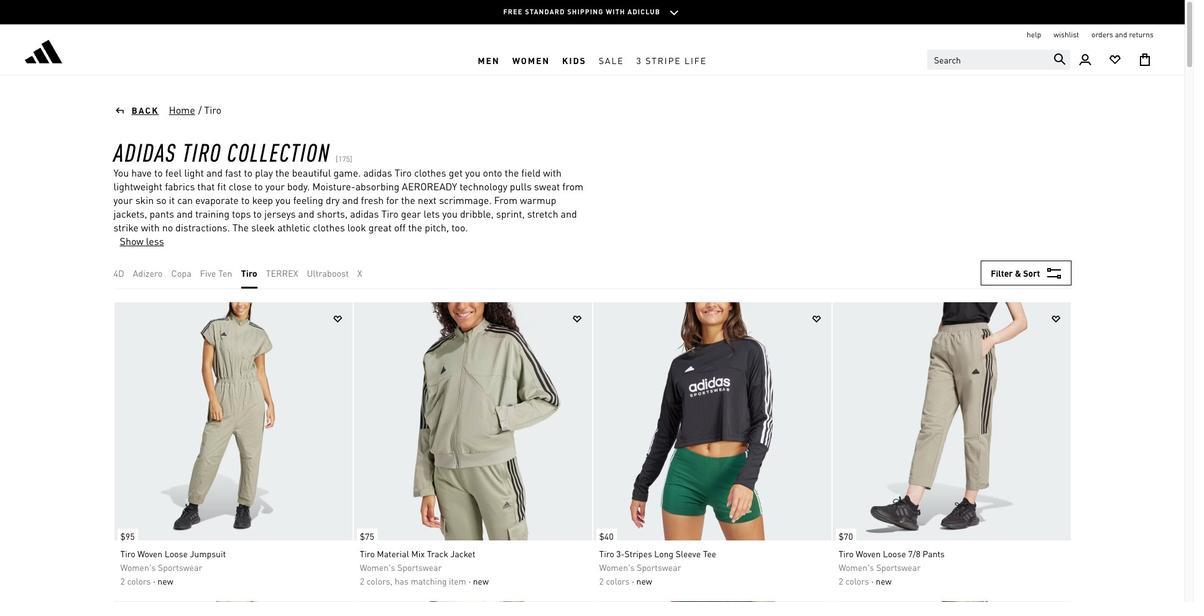 Task type: locate. For each thing, give the bounding box(es) containing it.
women's inside tiro material mix track jacket women's sportswear 2 colors, has matching item · new
[[360, 562, 395, 573]]

$40 link
[[593, 523, 617, 544]]

moisture-
[[313, 180, 356, 193]]

mix
[[412, 548, 425, 559]]

women's down $70
[[839, 562, 875, 573]]

show less button
[[120, 235, 164, 248]]

1 women's from the left
[[120, 562, 156, 573]]

2 horizontal spatial colors
[[846, 576, 870, 587]]

no
[[162, 221, 173, 234]]

with
[[543, 166, 562, 179], [141, 221, 160, 234]]

close
[[229, 180, 252, 193]]

standard
[[525, 7, 565, 16]]

you right get
[[465, 166, 481, 179]]

1 horizontal spatial your
[[266, 180, 285, 193]]

the right "play"
[[276, 166, 290, 179]]

tiro
[[204, 103, 221, 116], [182, 136, 222, 167], [395, 166, 412, 179], [382, 207, 399, 220], [241, 268, 257, 279], [120, 548, 135, 559], [360, 548, 375, 559], [600, 548, 615, 559], [839, 548, 854, 559]]

· inside tiro woven loose jumpsuit women's sportswear 2 colors · new
[[153, 576, 155, 587]]

women's sportswear green tiro material mix track jacket image
[[354, 302, 592, 541]]

show
[[120, 235, 144, 248]]

loose left 7/8
[[884, 548, 907, 559]]

adiclub
[[628, 7, 661, 16]]

0 horizontal spatial your
[[114, 194, 133, 207]]

women's sportswear green tiro woven loose jumpsuit image
[[114, 302, 353, 541]]

loose inside tiro woven loose jumpsuit women's sportswear 2 colors · new
[[165, 548, 188, 559]]

fit
[[217, 180, 226, 193]]

1 loose from the left
[[165, 548, 188, 559]]

warmup
[[520, 194, 557, 207]]

kids
[[563, 54, 587, 66]]

to up keep
[[255, 180, 263, 193]]

3 sportswear from the left
[[637, 562, 682, 573]]

1 woven from the left
[[138, 548, 163, 559]]

2 inside tiro woven loose 7/8 pants women's sportswear 2 colors · new
[[839, 576, 844, 587]]

technology
[[460, 180, 508, 193]]

fast
[[225, 166, 242, 179]]

shorts,
[[317, 207, 348, 220]]

0 horizontal spatial loose
[[165, 548, 188, 559]]

stripes
[[625, 548, 653, 559]]

tiro down the $75
[[360, 548, 375, 559]]

women's sportswear black tiro 3-stripes long sleeve tee image
[[593, 302, 832, 541]]

skin
[[135, 194, 154, 207]]

women's down 3-
[[600, 562, 635, 573]]

sportswear inside "tiro 3-stripes long sleeve tee women's sportswear 2 colors · new"
[[637, 562, 682, 573]]

$70
[[839, 531, 854, 542]]

onto
[[483, 166, 503, 179]]

sportswear
[[158, 562, 202, 573], [398, 562, 442, 573], [637, 562, 682, 573], [877, 562, 921, 573]]

terrex
[[266, 268, 298, 279]]

2 new from the left
[[473, 576, 489, 587]]

sportswear down mix
[[398, 562, 442, 573]]

tiro right ten
[[241, 268, 257, 279]]

have
[[131, 166, 152, 179]]

tiro left 3-
[[600, 548, 615, 559]]

your down "play"
[[266, 180, 285, 193]]

list
[[114, 258, 371, 289]]

loose left jumpsuit
[[165, 548, 188, 559]]

1 new from the left
[[158, 576, 173, 587]]

sportswear down the long
[[637, 562, 682, 573]]

stretch
[[528, 207, 559, 220]]

item
[[449, 576, 467, 587]]

women's down the $95
[[120, 562, 156, 573]]

4 women's from the left
[[839, 562, 875, 573]]

2 sportswear from the left
[[398, 562, 442, 573]]

sportswear inside tiro woven loose jumpsuit women's sportswear 2 colors · new
[[158, 562, 202, 573]]

3 · from the left
[[632, 576, 635, 587]]

sportswear down 7/8
[[877, 562, 921, 573]]

2 inside "tiro 3-stripes long sleeve tee women's sportswear 2 colors · new"
[[600, 576, 604, 587]]

dry
[[326, 194, 340, 207]]

feeling
[[293, 194, 323, 207]]

1 horizontal spatial colors
[[606, 576, 630, 587]]

men
[[478, 54, 500, 66]]

2 down $40
[[600, 576, 604, 587]]

tiro down the $95
[[120, 548, 135, 559]]

1 horizontal spatial woven
[[856, 548, 881, 559]]

can
[[177, 194, 193, 207]]

1 vertical spatial you
[[276, 194, 291, 207]]

clothes down shorts,
[[313, 221, 345, 234]]

3 colors from the left
[[846, 576, 870, 587]]

· inside tiro material mix track jacket women's sportswear 2 colors, has matching item · new
[[469, 576, 471, 587]]

2 colors from the left
[[606, 576, 630, 587]]

terrex link
[[266, 266, 298, 280]]

to down keep
[[254, 207, 262, 220]]

3 stripe life link
[[631, 45, 714, 75]]

woven down $95 "link"
[[138, 548, 163, 559]]

1 vertical spatial clothes
[[313, 221, 345, 234]]

clothes up aeroready
[[414, 166, 447, 179]]

sportswear inside tiro material mix track jacket women's sportswear 2 colors, has matching item · new
[[398, 562, 442, 573]]

tiro right home
[[204, 103, 221, 116]]

2 left colors,
[[360, 576, 365, 587]]

with up sweat
[[543, 166, 562, 179]]

it
[[169, 194, 175, 207]]

tiro inside tiro woven loose jumpsuit women's sportswear 2 colors · new
[[120, 548, 135, 559]]

colors
[[127, 576, 151, 587], [606, 576, 630, 587], [846, 576, 870, 587]]

3 2 from the left
[[600, 576, 604, 587]]

2 horizontal spatial you
[[465, 166, 481, 179]]

sort
[[1024, 268, 1041, 279]]

you up jerseys
[[276, 194, 291, 207]]

$95
[[120, 531, 135, 542]]

$40
[[600, 531, 614, 542]]

loose for jumpsuit
[[165, 548, 188, 559]]

2 2 from the left
[[360, 576, 365, 587]]

4 · from the left
[[872, 576, 874, 587]]

with up the less
[[141, 221, 160, 234]]

adizero
[[133, 268, 163, 279]]

pants
[[150, 207, 174, 220]]

· inside tiro woven loose 7/8 pants women's sportswear 2 colors · new
[[872, 576, 874, 587]]

women's sportswear green tiro woven loose 7/8 pants image
[[833, 302, 1071, 541]]

to up the tops
[[241, 194, 250, 207]]

1 colors from the left
[[127, 576, 151, 587]]

tiro up the absorbing
[[395, 166, 412, 179]]

new inside tiro woven loose jumpsuit women's sportswear 2 colors · new
[[158, 576, 173, 587]]

colors down 3-
[[606, 576, 630, 587]]

back
[[132, 105, 159, 116]]

you up too.
[[443, 207, 458, 220]]

strike
[[114, 221, 139, 234]]

1 sportswear from the left
[[158, 562, 202, 573]]

your up jackets,
[[114, 194, 133, 207]]

2 · from the left
[[469, 576, 471, 587]]

·
[[153, 576, 155, 587], [469, 576, 471, 587], [632, 576, 635, 587], [872, 576, 874, 587]]

0 horizontal spatial colors
[[127, 576, 151, 587]]

4 new from the left
[[876, 576, 892, 587]]

help
[[1028, 30, 1042, 39]]

main navigation element
[[284, 45, 902, 75]]

x
[[358, 268, 362, 279]]

long
[[655, 548, 674, 559]]

new
[[158, 576, 173, 587], [473, 576, 489, 587], [637, 576, 653, 587], [876, 576, 892, 587]]

4d
[[114, 268, 124, 279]]

woven for women's
[[856, 548, 881, 559]]

tiro inside tiro woven loose 7/8 pants women's sportswear 2 colors · new
[[839, 548, 854, 559]]

woven down "$70" link
[[856, 548, 881, 559]]

that
[[197, 180, 215, 193]]

colors down the $95
[[127, 576, 151, 587]]

women link
[[506, 45, 556, 75]]

1 2 from the left
[[120, 576, 125, 587]]

1 vertical spatial with
[[141, 221, 160, 234]]

colors down $70
[[846, 576, 870, 587]]

2 women's from the left
[[360, 562, 395, 573]]

2 loose from the left
[[884, 548, 907, 559]]

women's inside tiro woven loose jumpsuit women's sportswear 2 colors · new
[[120, 562, 156, 573]]

2 down $70
[[839, 576, 844, 587]]

women's up colors,
[[360, 562, 395, 573]]

and up fit
[[207, 166, 223, 179]]

and
[[1116, 30, 1128, 39], [207, 166, 223, 179], [342, 194, 359, 207], [177, 207, 193, 220], [298, 207, 315, 220], [561, 207, 577, 220]]

woven inside tiro woven loose 7/8 pants women's sportswear 2 colors · new
[[856, 548, 881, 559]]

sprint,
[[496, 207, 525, 220]]

adidas up look
[[350, 207, 379, 220]]

1 horizontal spatial loose
[[884, 548, 907, 559]]

your
[[266, 180, 285, 193], [114, 194, 133, 207]]

the up gear
[[401, 194, 416, 207]]

jacket
[[451, 548, 476, 559]]

3 stripe life
[[637, 54, 707, 66]]

0 vertical spatial you
[[465, 166, 481, 179]]

tiro 3-stripes long sleeve tee women's sportswear 2 colors · new
[[600, 548, 717, 587]]

tiro inside "tiro 3-stripes long sleeve tee women's sportswear 2 colors · new"
[[600, 548, 615, 559]]

2 woven from the left
[[856, 548, 881, 559]]

tiro down $70
[[839, 548, 854, 559]]

1 · from the left
[[153, 576, 155, 587]]

you
[[465, 166, 481, 179], [276, 194, 291, 207], [443, 207, 458, 220]]

the
[[233, 221, 249, 234]]

evaporate
[[195, 194, 239, 207]]

fabrics
[[165, 180, 195, 193]]

colors inside tiro woven loose 7/8 pants women's sportswear 2 colors · new
[[846, 576, 870, 587]]

2 down the $95
[[120, 576, 125, 587]]

sportswear down jumpsuit
[[158, 562, 202, 573]]

x link
[[358, 266, 362, 280]]

4 sportswear from the left
[[877, 562, 921, 573]]

0 horizontal spatial woven
[[138, 548, 163, 559]]

woven inside tiro woven loose jumpsuit women's sportswear 2 colors · new
[[138, 548, 163, 559]]

1 horizontal spatial clothes
[[414, 166, 447, 179]]

2 inside tiro woven loose jumpsuit women's sportswear 2 colors · new
[[120, 576, 125, 587]]

track
[[427, 548, 449, 559]]

0 vertical spatial with
[[543, 166, 562, 179]]

2 vertical spatial you
[[443, 207, 458, 220]]

Search field
[[928, 50, 1071, 70]]

4 2 from the left
[[839, 576, 844, 587]]

loose inside tiro woven loose 7/8 pants women's sportswear 2 colors · new
[[884, 548, 907, 559]]

3 new from the left
[[637, 576, 653, 587]]

3 women's from the left
[[600, 562, 635, 573]]

0 horizontal spatial you
[[276, 194, 291, 207]]

jackets,
[[114, 207, 147, 220]]

0 vertical spatial clothes
[[414, 166, 447, 179]]

jerseys
[[265, 207, 296, 220]]



Task type: vqa. For each thing, say whether or not it's contained in the screenshot.
the Check
no



Task type: describe. For each thing, give the bounding box(es) containing it.
sleek
[[251, 221, 275, 234]]

life
[[685, 54, 707, 66]]

women
[[513, 54, 550, 66]]

for
[[386, 194, 399, 207]]

game.
[[334, 166, 361, 179]]

filter & sort button
[[982, 261, 1072, 286]]

0 horizontal spatial clothes
[[313, 221, 345, 234]]

from
[[563, 180, 584, 193]]

colors inside tiro woven loose jumpsuit women's sportswear 2 colors · new
[[127, 576, 151, 587]]

tiro link
[[241, 266, 257, 280]]

tiro down the for
[[382, 207, 399, 220]]

returns
[[1130, 30, 1154, 39]]

1 horizontal spatial with
[[543, 166, 562, 179]]

collection
[[227, 136, 331, 167]]

adidas up the absorbing
[[364, 166, 392, 179]]

and down can
[[177, 207, 193, 220]]

back button
[[114, 104, 159, 116]]

five ten link
[[200, 266, 232, 280]]

look
[[348, 221, 366, 234]]

women's inside "tiro 3-stripes long sleeve tee women's sportswear 2 colors · new"
[[600, 562, 635, 573]]

wishlist link
[[1054, 30, 1080, 40]]

field
[[522, 166, 541, 179]]

off
[[394, 221, 406, 234]]

free
[[504, 7, 523, 16]]

less
[[146, 235, 164, 248]]

the down gear
[[408, 221, 423, 234]]

tops
[[232, 207, 251, 220]]

new inside "tiro 3-stripes long sleeve tee women's sportswear 2 colors · new"
[[637, 576, 653, 587]]

loose for 7/8
[[884, 548, 907, 559]]

tiro woven loose jumpsuit women's sportswear 2 colors · new
[[120, 548, 226, 587]]

lets
[[424, 207, 440, 220]]

0 horizontal spatial with
[[141, 221, 160, 234]]

keep
[[252, 194, 273, 207]]

has
[[395, 576, 409, 587]]

orders and returns link
[[1092, 30, 1154, 40]]

tiro woven loose 7/8 pants women's sportswear 2 colors · new
[[839, 548, 945, 587]]

$95 link
[[114, 523, 138, 544]]

home link
[[168, 103, 196, 118]]

ultraboost link
[[307, 266, 349, 280]]

[175]
[[336, 154, 353, 164]]

pitch,
[[425, 221, 449, 234]]

absorbing
[[356, 180, 400, 193]]

colors,
[[367, 576, 393, 587]]

adidas tiro collection [175]
[[114, 136, 353, 167]]

from
[[494, 194, 518, 207]]

2 inside tiro material mix track jacket women's sportswear 2 colors, has matching item · new
[[360, 576, 365, 587]]

and right stretch
[[561, 207, 577, 220]]

sportswear inside tiro woven loose 7/8 pants women's sportswear 2 colors · new
[[877, 562, 921, 573]]

training
[[195, 207, 230, 220]]

the up pulls
[[505, 166, 519, 179]]

too.
[[452, 221, 468, 234]]

you have to feel light and fast to play the beautiful game. adidas tiro clothes get you onto the field with lightweight fabrics that fit close to your body. moisture-absorbing aeroready technology pulls sweat from your skin so it can evaporate to keep you feeling dry and fresh for the next scrimmage. from warmup jackets, pants and training tops to jerseys and shorts, adidas tiro gear lets you dribble, sprint, stretch and strike with no distractions. the sleek athletic clothes look great off the pitch, too. show less
[[114, 166, 584, 248]]

new inside tiro material mix track jacket women's sportswear 2 colors, has matching item · new
[[473, 576, 489, 587]]

colors inside "tiro 3-stripes long sleeve tee women's sportswear 2 colors · new"
[[606, 576, 630, 587]]

tiro inside list
[[241, 268, 257, 279]]

stripe
[[646, 54, 682, 66]]

pulls
[[510, 180, 532, 193]]

7/8
[[909, 548, 921, 559]]

$75 link
[[354, 523, 378, 544]]

1 vertical spatial your
[[114, 194, 133, 207]]

matching
[[411, 576, 447, 587]]

you
[[114, 166, 129, 179]]

tiro inside tiro material mix track jacket women's sportswear 2 colors, has matching item · new
[[360, 548, 375, 559]]

filter & sort
[[992, 268, 1041, 279]]

woven for sportswear
[[138, 548, 163, 559]]

feel
[[165, 166, 182, 179]]

women's inside tiro woven loose 7/8 pants women's sportswear 2 colors · new
[[839, 562, 875, 573]]

to left feel
[[154, 166, 163, 179]]

and right dry
[[342, 194, 359, 207]]

· inside "tiro 3-stripes long sleeve tee women's sportswear 2 colors · new"
[[632, 576, 635, 587]]

1 horizontal spatial you
[[443, 207, 458, 220]]

distractions.
[[176, 221, 230, 234]]

$75
[[360, 531, 374, 542]]

adizero link
[[133, 266, 163, 280]]

tiro up that
[[182, 136, 222, 167]]

3-
[[617, 548, 625, 559]]

gear
[[401, 207, 421, 220]]

orders
[[1092, 30, 1114, 39]]

wishlist
[[1054, 30, 1080, 39]]

free standard shipping with adiclub
[[504, 7, 661, 16]]

sweat
[[534, 180, 560, 193]]

new inside tiro woven loose 7/8 pants women's sportswear 2 colors · new
[[876, 576, 892, 587]]

filter
[[992, 268, 1014, 279]]

3
[[637, 54, 643, 66]]

body.
[[287, 180, 310, 193]]

home
[[169, 103, 195, 116]]

next
[[418, 194, 437, 207]]

to right fast
[[244, 166, 253, 179]]

tee
[[703, 548, 717, 559]]

adidas up lightweight
[[114, 136, 177, 167]]

pants
[[923, 548, 945, 559]]

0 vertical spatial your
[[266, 180, 285, 193]]

$70 link
[[833, 523, 857, 544]]

help link
[[1028, 30, 1042, 40]]

list containing 4d
[[114, 258, 371, 289]]

and right the orders
[[1116, 30, 1128, 39]]

with
[[606, 7, 626, 16]]

sleeve
[[676, 548, 701, 559]]

copa
[[171, 268, 192, 279]]

dribble,
[[460, 207, 494, 220]]

&
[[1016, 268, 1022, 279]]

and down the 'feeling'
[[298, 207, 315, 220]]

five ten
[[200, 268, 232, 279]]

beautiful
[[292, 166, 331, 179]]

4d link
[[114, 266, 124, 280]]

sale
[[599, 54, 624, 66]]

orders and returns
[[1092, 30, 1154, 39]]

copa link
[[171, 266, 192, 280]]



